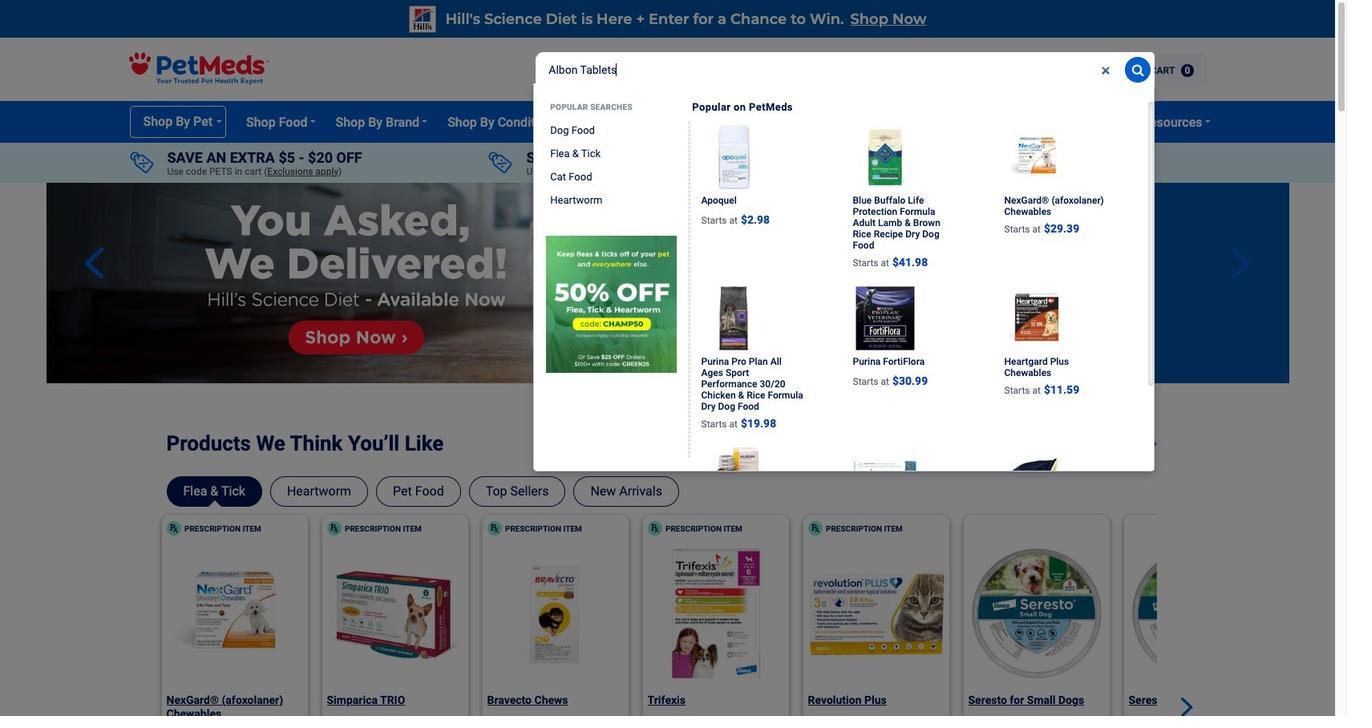 Task type: describe. For each thing, give the bounding box(es) containing it.
trifexis product tile image
[[648, 546, 784, 682]]

seresto for small dogs-product-tile image
[[969, 546, 1105, 682]]

revolution plus-product-tile image
[[808, 546, 945, 682]]

nexgard® (afoxolaner) chewables-product-tile image
[[166, 546, 303, 682]]

nexgard® (afoxolaner) chewables image
[[1005, 125, 1069, 189]]

bravecto chews-product-tile image
[[487, 546, 624, 682]]

heartgard plus chewables image
[[1005, 286, 1069, 351]]

purina pro plan all ages sport performance 30/20 chicken & rice formula dry dog food image
[[701, 286, 766, 351]]

save up to 50% off on flea, tick and heartworm products image
[[546, 236, 677, 373]]



Task type: locate. For each thing, give the bounding box(es) containing it.
seresto for cats-product-tile image
[[1129, 546, 1265, 682]]

blue buffalo life protection formula adult lamb & brown rice recipe dry dog food image
[[853, 125, 917, 189]]

menu item
[[1068, 59, 1115, 86]]

Enter Keyword or Item No. search field
[[536, 52, 1126, 87]]

simparica trio-product-tile image
[[327, 546, 463, 682]]

apoquel image
[[701, 125, 766, 189]]

purina fortiflora image
[[853, 286, 917, 351]]

petmeds image
[[129, 38, 269, 101]]

revolution image
[[853, 448, 917, 512]]

hill's pet food image
[[409, 6, 436, 33]]

None search field
[[534, 52, 1155, 568]]

list box
[[689, 102, 1154, 568]]

albon suspension image
[[701, 448, 766, 512]]

menu
[[906, 44, 1207, 87]]

snoozer® orthopedic cozy cave® pet bed image
[[1005, 448, 1069, 512]]



Task type: vqa. For each thing, say whether or not it's contained in the screenshot.
menu
yes



